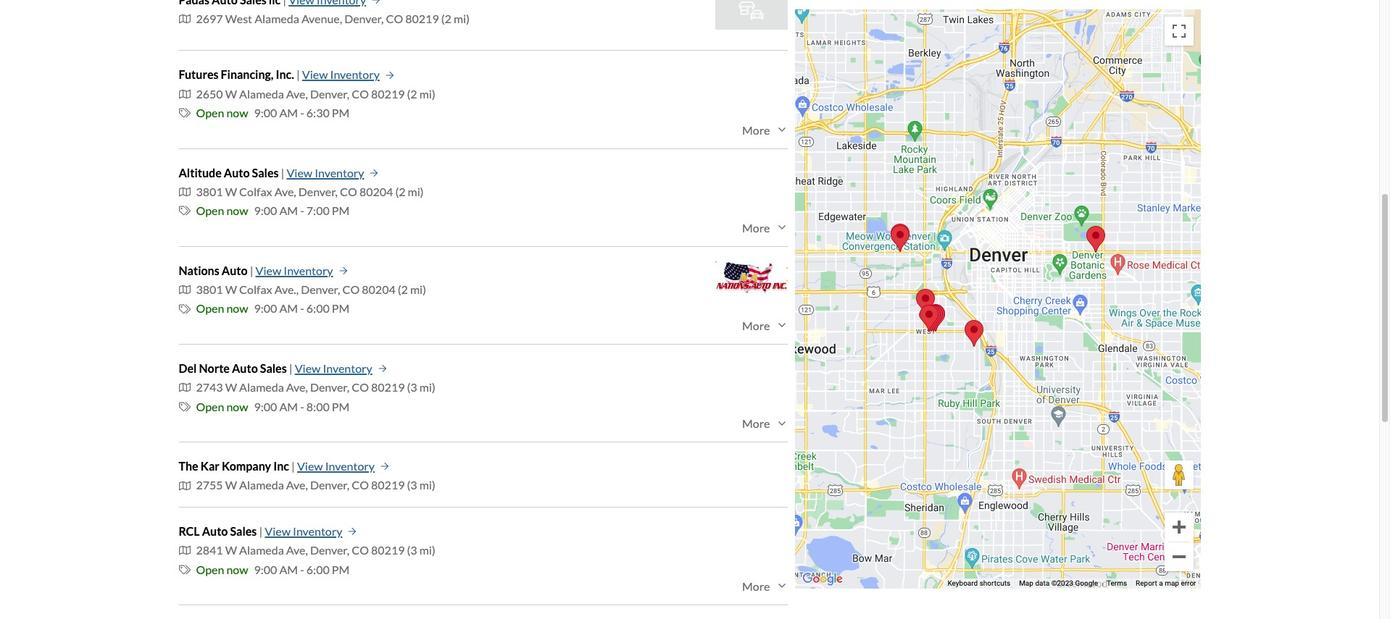 Task type: describe. For each thing, give the bounding box(es) containing it.
tags image for 2841 w alameda ave, denver, co 80219         (3 mi)
[[179, 565, 190, 576]]

denver, for nations auto
[[301, 283, 340, 297]]

(2 for 3801 w colfax ave., denver, co 80204         (2 mi)
[[398, 283, 408, 297]]

ave, for del norte auto sales
[[286, 381, 308, 395]]

3801 for 3801 w colfax ave, denver, co 80204         (2 mi)
[[196, 185, 223, 199]]

9:00 for futures financing, inc.
[[254, 106, 277, 120]]

9:00 for altitude auto sales
[[254, 204, 277, 218]]

80204 for 9:00 am - 6:00 pm
[[362, 283, 396, 297]]

sales for altitude auto sales
[[252, 166, 279, 179]]

1 vertical spatial sales
[[260, 362, 287, 375]]

more for 2743 w alameda ave, denver, co 80219         (3 mi)
[[743, 417, 770, 431]]

view for nations auto
[[256, 264, 281, 277]]

inventory for futures financing, inc.
[[330, 68, 380, 81]]

rcl
[[179, 525, 200, 539]]

a
[[1160, 579, 1164, 587]]

| up "2841 w alameda ave, denver, co 80219         (3 mi)"
[[259, 525, 263, 539]]

report a map error link
[[1136, 579, 1197, 587]]

auto right the norte
[[232, 362, 258, 375]]

view for rcl auto sales
[[265, 525, 291, 539]]

inc.
[[276, 68, 294, 81]]

now for nations
[[227, 302, 248, 316]]

am for altitude auto sales |
[[280, 204, 298, 218]]

ave, for the kar kompany inc
[[286, 479, 308, 493]]

nations
[[179, 264, 219, 277]]

the kar kompany inc |
[[179, 460, 295, 474]]

am for nations auto |
[[280, 302, 298, 316]]

tags image for 3801 w colfax ave, denver, co 80204         (2 mi)
[[179, 206, 190, 217]]

inc
[[273, 460, 289, 474]]

- for del norte auto sales |
[[300, 400, 304, 414]]

2841
[[196, 544, 223, 558]]

map image for 2755
[[179, 480, 190, 492]]

mi) for 2743 w alameda ave, denver, co 80219         (3 mi)
[[420, 381, 436, 395]]

more for 2841 w alameda ave, denver, co 80219         (3 mi)
[[743, 580, 770, 594]]

map image for 3801 w colfax ave, denver, co 80204         (2 mi)
[[179, 186, 190, 198]]

arrow right image for 2650 w alameda ave, denver, co 80219         (2 mi)
[[386, 71, 394, 79]]

(3 for 2743 w alameda ave, denver, co 80219         (3 mi)
[[407, 381, 417, 395]]

futures financing, inc. |
[[179, 68, 300, 81]]

| up the 2743 w alameda ave, denver, co 80219         (3 mi)
[[289, 362, 293, 375]]

- for rcl auto sales |
[[300, 563, 304, 577]]

altitude
[[179, 166, 222, 179]]

(2 for 3801 w colfax ave, denver, co 80204         (2 mi)
[[395, 185, 406, 199]]

open for 3801 w colfax ave, denver, co 80204         (2 mi)
[[196, 204, 224, 218]]

more button for 2743 w alameda ave, denver, co 80219         (3 mi)
[[743, 417, 788, 431]]

view inventory for altitude auto sales
[[287, 166, 364, 179]]

am for rcl auto sales |
[[280, 563, 298, 577]]

ave, for futures financing, inc.
[[286, 87, 308, 101]]

6:30
[[307, 106, 330, 120]]

80219 for 2755 w alameda ave, denver, co 80219         (3 mi)
[[371, 479, 405, 493]]

alameda for 2841
[[239, 544, 284, 558]]

alameda for 2743
[[239, 381, 284, 395]]

futures financing, inc. image
[[926, 305, 945, 331]]

map image for 2650
[[179, 88, 190, 100]]

co for 2697 west alameda avenue, denver, co 80219         (2 mi)
[[386, 12, 403, 25]]

map data ©2023 google
[[1020, 579, 1099, 587]]

pm for del norte auto sales |
[[332, 400, 350, 414]]

w for nations
[[225, 283, 237, 297]]

open now 9:00 am - 6:00 pm for colfax
[[196, 302, 350, 316]]

mi) for 3801 w colfax ave, denver, co 80204         (2 mi)
[[408, 185, 424, 199]]

view inventory for rcl auto sales
[[265, 525, 343, 539]]

3801 for 3801 w colfax ave., denver, co 80204         (2 mi)
[[196, 283, 223, 297]]

auto for altitude auto sales
[[224, 166, 250, 179]]

terms
[[1107, 579, 1128, 587]]

co for 2755 w alameda ave, denver, co 80219         (3 mi)
[[352, 479, 369, 493]]

arrow right image for open now 9:00 am - 8:00 pm
[[378, 365, 387, 373]]

mi) for 3801 w colfax ave., denver, co 80204         (2 mi)
[[410, 283, 426, 297]]

big jons auto image
[[965, 320, 984, 347]]

| up 3801 w colfax ave, denver, co 80204         (2 mi)
[[281, 166, 285, 179]]

open for 2841 w alameda ave, denver, co 80219         (3 mi)
[[196, 563, 224, 577]]

kar
[[201, 460, 220, 474]]

80219 for 2650 w alameda ave, denver, co 80219         (2 mi)
[[371, 87, 405, 101]]

pm for altitude auto sales |
[[332, 204, 350, 218]]

now for altitude
[[227, 204, 248, 218]]

angle down image for more button related to 2650 w alameda ave, denver, co 80219         (2 mi)
[[776, 124, 788, 136]]

w for del
[[225, 381, 237, 395]]

futures
[[179, 68, 219, 81]]

terms link
[[1107, 579, 1128, 587]]

more for 2650 w alameda ave, denver, co 80219         (2 mi)
[[743, 123, 770, 137]]

alameda for 2755
[[239, 479, 284, 493]]

w for rcl
[[225, 544, 237, 558]]

5 w from the top
[[225, 479, 237, 493]]

inventory for the kar kompany inc
[[325, 460, 375, 474]]

inventory for del norte auto sales
[[323, 362, 372, 375]]

tags image
[[179, 402, 190, 413]]

view for del norte auto sales
[[295, 362, 321, 375]]

google image
[[799, 570, 847, 589]]

3801 w colfax ave., denver, co 80204         (2 mi)
[[196, 283, 426, 297]]

3801 w colfax ave, denver, co 80204         (2 mi)
[[196, 185, 424, 199]]

2755
[[196, 479, 223, 493]]

google
[[1076, 579, 1099, 587]]

view inventory for del norte auto sales
[[295, 362, 372, 375]]

report a map error
[[1136, 579, 1197, 587]]

del norte auto sales |
[[179, 362, 293, 375]]

1 vertical spatial arrow right image
[[381, 463, 389, 471]]

del norte auto sales image
[[924, 305, 943, 331]]

view inventory for nations auto
[[256, 264, 333, 277]]

view inventory link for futures financing, inc.
[[302, 65, 394, 85]]

3 more button from the top
[[743, 319, 788, 333]]

pm for rcl auto sales |
[[332, 563, 350, 577]]

(2 for 2650 w alameda ave, denver, co 80219         (2 mi)
[[407, 87, 417, 101]]

co for 2841 w alameda ave, denver, co 80219         (3 mi)
[[352, 544, 369, 558]]

denver, for the kar kompany inc
[[310, 479, 350, 493]]

avenue,
[[302, 12, 342, 25]]

padas auto sales llc logo image
[[715, 0, 788, 30]]

colfax for 9:00 am - 6:00 pm
[[239, 283, 272, 297]]

keyboard shortcuts button
[[948, 579, 1011, 589]]

keyboard shortcuts
[[948, 579, 1011, 587]]

mi) for 2697 west alameda avenue, denver, co 80219         (2 mi)
[[454, 12, 470, 25]]

rcl auto sales image
[[920, 305, 939, 331]]

2650 w alameda ave, denver, co 80219         (2 mi)
[[196, 87, 436, 101]]

map
[[1020, 579, 1034, 587]]

mi) for 2755 w alameda ave, denver, co 80219         (3 mi)
[[420, 479, 436, 493]]

| right nations
[[250, 264, 253, 277]]

altitude auto sales image
[[891, 225, 910, 252]]

keyboard
[[948, 579, 978, 587]]



Task type: locate. For each thing, give the bounding box(es) containing it.
more button for 2841 w alameda ave, denver, co 80219         (3 mi)
[[743, 580, 788, 594]]

1 - from the top
[[300, 106, 304, 120]]

1 vertical spatial angle down image
[[776, 320, 788, 332]]

view inventory link up 3801 w colfax ave., denver, co 80204         (2 mi)
[[256, 262, 348, 281]]

w
[[225, 87, 237, 101], [225, 185, 237, 199], [225, 283, 237, 297], [225, 381, 237, 395], [225, 479, 237, 493], [225, 544, 237, 558]]

(2 for 2697 west alameda avenue, denver, co 80219         (2 mi)
[[441, 12, 452, 25]]

3 open from the top
[[196, 302, 224, 316]]

0 vertical spatial open now 9:00 am - 6:00 pm
[[196, 302, 350, 316]]

map
[[1165, 579, 1180, 587]]

3 9:00 from the top
[[254, 302, 277, 316]]

now down the futures financing, inc. |
[[227, 106, 248, 120]]

open down nations auto |
[[196, 302, 224, 316]]

4 9:00 from the top
[[254, 400, 277, 414]]

1 more button from the top
[[743, 123, 788, 137]]

map image down the altitude
[[179, 186, 190, 198]]

denver,
[[345, 12, 384, 25], [310, 87, 350, 101], [299, 185, 338, 199], [301, 283, 340, 297], [310, 381, 350, 395], [310, 479, 350, 493], [310, 544, 350, 558]]

map image for 2743 w alameda ave, denver, co 80219         (3 mi)
[[179, 382, 190, 394]]

open for 2743 w alameda ave, denver, co 80219         (3 mi)
[[196, 400, 224, 414]]

more button for 2650 w alameda ave, denver, co 80219         (2 mi)
[[743, 123, 788, 137]]

2743 w alameda ave, denver, co 80219         (3 mi)
[[196, 381, 436, 395]]

ave, up 8:00
[[286, 381, 308, 395]]

co for 2743 w alameda ave, denver, co 80219         (3 mi)
[[352, 381, 369, 395]]

5 - from the top
[[300, 563, 304, 577]]

©2023
[[1052, 579, 1074, 587]]

9:00 down ave.,
[[254, 302, 277, 316]]

inventory up the 2743 w alameda ave, denver, co 80219         (3 mi)
[[323, 362, 372, 375]]

am down ave.,
[[280, 302, 298, 316]]

pm right the 7:00
[[332, 204, 350, 218]]

view inventory link for rcl auto sales
[[265, 523, 357, 542]]

2 (3 from the top
[[407, 479, 417, 493]]

4 tags image from the top
[[179, 565, 190, 576]]

2 angle down image from the top
[[776, 320, 788, 332]]

pm right 6:30
[[332, 106, 350, 120]]

1 w from the top
[[225, 87, 237, 101]]

6:00 for ave.,
[[307, 302, 330, 316]]

80219 for 2841 w alameda ave, denver, co 80219         (3 mi)
[[371, 544, 405, 558]]

1 3801 from the top
[[196, 185, 223, 199]]

ave.,
[[275, 283, 299, 297]]

3 now from the top
[[227, 302, 248, 316]]

tags image down futures
[[179, 108, 190, 119]]

map image up tags image
[[179, 382, 190, 394]]

altitude auto sales |
[[179, 166, 285, 179]]

inventory up 3801 w colfax ave, denver, co 80204         (2 mi)
[[315, 166, 364, 179]]

1 vertical spatial open now 9:00 am - 6:00 pm
[[196, 563, 350, 577]]

2 vertical spatial angle down image
[[776, 581, 788, 593]]

| right "inc."
[[297, 68, 300, 81]]

0 vertical spatial (3
[[407, 381, 417, 395]]

colfax for 9:00 am - 7:00 pm
[[239, 185, 272, 199]]

4 open from the top
[[196, 400, 224, 414]]

mi) for 2650 w alameda ave, denver, co 80219         (2 mi)
[[420, 87, 436, 101]]

view inventory link for nations auto
[[256, 262, 348, 281]]

open now 9:00 am - 6:00 pm down "2841 w alameda ave, denver, co 80219         (3 mi)"
[[196, 563, 350, 577]]

1 vertical spatial 80204
[[362, 283, 396, 297]]

now
[[227, 106, 248, 120], [227, 204, 248, 218], [227, 302, 248, 316], [227, 400, 248, 414], [227, 563, 248, 577]]

shortcuts
[[980, 579, 1011, 587]]

view inventory up the 2743 w alameda ave, denver, co 80219         (3 mi)
[[295, 362, 372, 375]]

80219 for 2697 west alameda avenue, denver, co 80219         (2 mi)
[[406, 12, 439, 25]]

view inventory up "2841 w alameda ave, denver, co 80219         (3 mi)"
[[265, 525, 343, 539]]

colfax
[[239, 185, 272, 199], [239, 283, 272, 297]]

open down the 2841
[[196, 563, 224, 577]]

0 vertical spatial 80204
[[360, 185, 393, 199]]

colfax up open now 9:00 am - 7:00 pm
[[239, 185, 272, 199]]

6:00 down 3801 w colfax ave., denver, co 80204         (2 mi)
[[307, 302, 330, 316]]

3801 down nations auto |
[[196, 283, 223, 297]]

view inventory up "2755 w alameda ave, denver, co 80219         (3 mi)"
[[297, 460, 375, 474]]

9:00 down del norte auto sales |
[[254, 400, 277, 414]]

80204
[[360, 185, 393, 199], [362, 283, 396, 297]]

1 angle down image from the top
[[776, 222, 788, 234]]

inventory for rcl auto sales
[[293, 525, 343, 539]]

- for futures financing, inc. |
[[300, 106, 304, 120]]

9:00 down 3801 w colfax ave, denver, co 80204         (2 mi)
[[254, 204, 277, 218]]

3 tags image from the top
[[179, 304, 190, 315]]

w for futures
[[225, 87, 237, 101]]

alameda down rcl auto sales |
[[239, 544, 284, 558]]

alameda down kompany at the bottom
[[239, 479, 284, 493]]

4 am from the top
[[280, 400, 298, 414]]

3 (3 from the top
[[407, 544, 417, 558]]

sales up open now 9:00 am - 8:00 pm
[[260, 362, 287, 375]]

am left 8:00
[[280, 400, 298, 414]]

2 map image from the top
[[179, 88, 190, 100]]

2 tags image from the top
[[179, 206, 190, 217]]

w down the altitude auto sales |
[[225, 185, 237, 199]]

5 open from the top
[[196, 563, 224, 577]]

view up 3801 w colfax ave, denver, co 80204         (2 mi)
[[287, 166, 313, 179]]

2 - from the top
[[300, 204, 304, 218]]

tags image
[[179, 108, 190, 119], [179, 206, 190, 217], [179, 304, 190, 315], [179, 565, 190, 576]]

2 more button from the top
[[743, 221, 788, 235]]

9:00 down financing,
[[254, 106, 277, 120]]

- left 8:00
[[300, 400, 304, 414]]

view for futures financing, inc.
[[302, 68, 328, 81]]

w down the kar kompany inc |
[[225, 479, 237, 493]]

nations auto logo image
[[715, 262, 788, 293]]

co for 3801 w colfax ave., denver, co 80204         (2 mi)
[[343, 283, 360, 297]]

map image
[[179, 186, 190, 198], [179, 382, 190, 394], [179, 546, 190, 557]]

lukan auto sales llc image
[[916, 289, 935, 315]]

now for del
[[227, 400, 248, 414]]

view inventory link up 3801 w colfax ave, denver, co 80204         (2 mi)
[[287, 164, 379, 183]]

cherry creek automotive image
[[1087, 226, 1105, 252]]

open for 3801 w colfax ave., denver, co 80204         (2 mi)
[[196, 302, 224, 316]]

2697 west alameda avenue, denver, co 80219         (2 mi)
[[196, 12, 470, 25]]

0 vertical spatial angle down image
[[776, 222, 788, 234]]

kompany
[[222, 460, 271, 474]]

w down nations auto |
[[225, 283, 237, 297]]

0 vertical spatial 6:00
[[307, 302, 330, 316]]

denver, up "2841 w alameda ave, denver, co 80219         (3 mi)"
[[310, 479, 350, 493]]

west
[[225, 12, 252, 25]]

open now 9:00 am - 6:30 pm
[[196, 106, 350, 120]]

ave,
[[286, 87, 308, 101], [275, 185, 296, 199], [286, 381, 308, 395], [286, 479, 308, 493], [286, 544, 308, 558]]

report
[[1136, 579, 1158, 587]]

more for 3801 w colfax ave, denver, co 80204         (2 mi)
[[743, 221, 770, 235]]

open for 2650 w alameda ave, denver, co 80219         (2 mi)
[[196, 106, 224, 120]]

am for del norte auto sales |
[[280, 400, 298, 414]]

2 vertical spatial map image
[[179, 546, 190, 557]]

1 vertical spatial colfax
[[239, 283, 272, 297]]

del
[[179, 362, 197, 375]]

alameda right "west"
[[255, 12, 299, 25]]

3 pm from the top
[[332, 302, 350, 316]]

auto for nations auto
[[222, 264, 248, 277]]

nations auto image
[[891, 223, 910, 250]]

1 9:00 from the top
[[254, 106, 277, 120]]

tags image for 3801 w colfax ave., denver, co 80204         (2 mi)
[[179, 304, 190, 315]]

now down nations auto |
[[227, 302, 248, 316]]

|
[[297, 68, 300, 81], [281, 166, 285, 179], [250, 264, 253, 277], [289, 362, 293, 375], [292, 460, 295, 474], [259, 525, 263, 539]]

8:00
[[307, 400, 330, 414]]

1 vertical spatial map image
[[179, 382, 190, 394]]

am down 3801 w colfax ave, denver, co 80204         (2 mi)
[[280, 204, 298, 218]]

denver, for del norte auto sales
[[310, 381, 350, 395]]

arrow right image
[[378, 365, 387, 373], [381, 463, 389, 471], [348, 528, 357, 537]]

am down "2841 w alameda ave, denver, co 80219         (3 mi)"
[[280, 563, 298, 577]]

5 am from the top
[[280, 563, 298, 577]]

pm down "2841 w alameda ave, denver, co 80219         (3 mi)"
[[332, 563, 350, 577]]

2743
[[196, 381, 223, 395]]

now down rcl auto sales |
[[227, 563, 248, 577]]

- down "2841 w alameda ave, denver, co 80219         (3 mi)"
[[300, 563, 304, 577]]

view inventory link up "2841 w alameda ave, denver, co 80219         (3 mi)"
[[265, 523, 357, 542]]

1 now from the top
[[227, 106, 248, 120]]

rcl auto sales |
[[179, 525, 263, 539]]

2 vertical spatial arrow right image
[[348, 528, 357, 537]]

denver, up 8:00
[[310, 381, 350, 395]]

map image
[[179, 13, 190, 25], [179, 88, 190, 100], [179, 284, 190, 296], [179, 480, 190, 492]]

3 more from the top
[[743, 319, 770, 333]]

co for 2650 w alameda ave, denver, co 80219         (2 mi)
[[352, 87, 369, 101]]

ave, for rcl auto sales
[[286, 544, 308, 558]]

denver, for futures financing, inc.
[[310, 87, 350, 101]]

view inventory link up the 2743 w alameda ave, denver, co 80219         (3 mi)
[[295, 360, 387, 379]]

2 3801 from the top
[[196, 283, 223, 297]]

4 w from the top
[[225, 381, 237, 395]]

co for 3801 w colfax ave, denver, co 80204         (2 mi)
[[340, 185, 357, 199]]

3801 down the altitude
[[196, 185, 223, 199]]

(3 for 2755 w alameda ave, denver, co 80219         (3 mi)
[[407, 479, 417, 493]]

0 vertical spatial arrow right image
[[378, 365, 387, 373]]

arrow right image up the 2743 w alameda ave, denver, co 80219         (3 mi)
[[378, 365, 387, 373]]

map image down futures
[[179, 88, 190, 100]]

- for nations auto |
[[300, 302, 304, 316]]

2 more from the top
[[743, 221, 770, 235]]

2 colfax from the top
[[239, 283, 272, 297]]

1 pm from the top
[[332, 106, 350, 120]]

1 vertical spatial (3
[[407, 479, 417, 493]]

mi) for 2841 w alameda ave, denver, co 80219         (3 mi)
[[420, 544, 436, 558]]

1 open now 9:00 am - 6:00 pm from the top
[[196, 302, 350, 316]]

the kar kompany inc image
[[922, 305, 941, 331]]

1 vertical spatial angle down image
[[776, 418, 788, 430]]

ave, down "inc."
[[286, 87, 308, 101]]

tags image down rcl
[[179, 565, 190, 576]]

denver, for altitude auto sales
[[299, 185, 338, 199]]

open now 9:00 am - 6:00 pm for alameda
[[196, 563, 350, 577]]

padas auto sales llc image
[[926, 304, 945, 331]]

1 map image from the top
[[179, 13, 190, 25]]

view inventory link up "2755 w alameda ave, denver, co 80219         (3 mi)"
[[297, 458, 389, 477]]

6:00 down "2841 w alameda ave, denver, co 80219         (3 mi)"
[[307, 563, 330, 577]]

0 vertical spatial colfax
[[239, 185, 272, 199]]

view inventory up ave.,
[[256, 264, 333, 277]]

open down the altitude
[[196, 204, 224, 218]]

view inventory link for del norte auto sales
[[295, 360, 387, 379]]

inventory for nations auto
[[284, 264, 333, 277]]

9:00 for rcl auto sales
[[254, 563, 277, 577]]

- left the 7:00
[[300, 204, 304, 218]]

4 more button from the top
[[743, 417, 788, 431]]

view
[[302, 68, 328, 81], [287, 166, 313, 179], [256, 264, 281, 277], [295, 362, 321, 375], [297, 460, 323, 474], [265, 525, 291, 539]]

5 now from the top
[[227, 563, 248, 577]]

1 vertical spatial 6:00
[[307, 563, 330, 577]]

2650
[[196, 87, 223, 101]]

map image down nations
[[179, 284, 190, 296]]

1 angle down image from the top
[[776, 124, 788, 136]]

sales up open now 9:00 am - 7:00 pm
[[252, 166, 279, 179]]

4 - from the top
[[300, 400, 304, 414]]

angle down image
[[776, 124, 788, 136], [776, 320, 788, 332]]

view up ave.,
[[256, 264, 281, 277]]

alameda for 2697
[[255, 12, 299, 25]]

9:00 down "2841 w alameda ave, denver, co 80219         (3 mi)"
[[254, 563, 277, 577]]

denver, up 6:30
[[310, 87, 350, 101]]

2 vertical spatial sales
[[230, 525, 257, 539]]

inventory for altitude auto sales
[[315, 166, 364, 179]]

1 vertical spatial 3801
[[196, 283, 223, 297]]

1 map image from the top
[[179, 186, 190, 198]]

open down 2743
[[196, 400, 224, 414]]

view inventory up 2650 w alameda ave, denver, co 80219         (2 mi)
[[302, 68, 380, 81]]

map image for 2841 w alameda ave, denver, co 80219         (3 mi)
[[179, 546, 190, 557]]

2 6:00 from the top
[[307, 563, 330, 577]]

2 open from the top
[[196, 204, 224, 218]]

map region
[[795, 9, 1201, 589]]

arrow right image up "2755 w alameda ave, denver, co 80219         (3 mi)"
[[381, 463, 389, 471]]

6 w from the top
[[225, 544, 237, 558]]

arrow right image for 3801 w colfax ave., denver, co 80204         (2 mi)
[[339, 267, 348, 275]]

2 now from the top
[[227, 204, 248, 218]]

map image for 2697
[[179, 13, 190, 25]]

0 vertical spatial map image
[[179, 186, 190, 198]]

3 map image from the top
[[179, 546, 190, 557]]

arrow right image
[[372, 0, 381, 4], [386, 71, 394, 79], [370, 169, 379, 177], [339, 267, 348, 275]]

view inventory
[[302, 68, 380, 81], [287, 166, 364, 179], [256, 264, 333, 277], [295, 362, 372, 375], [297, 460, 375, 474], [265, 525, 343, 539]]

- for altitude auto sales |
[[300, 204, 304, 218]]

2841 w alameda ave, denver, co 80219         (3 mi)
[[196, 544, 436, 558]]

view up 2650 w alameda ave, denver, co 80219         (2 mi)
[[302, 68, 328, 81]]

6:00 for ave,
[[307, 563, 330, 577]]

alameda up open now 9:00 am - 8:00 pm
[[239, 381, 284, 395]]

sales right rcl
[[230, 525, 257, 539]]

auto
[[224, 166, 250, 179], [222, 264, 248, 277], [232, 362, 258, 375], [202, 525, 228, 539]]

1 (3 from the top
[[407, 381, 417, 395]]

denver, for rcl auto sales
[[310, 544, 350, 558]]

view for the kar kompany inc
[[297, 460, 323, 474]]

2 pm from the top
[[332, 204, 350, 218]]

am
[[280, 106, 298, 120], [280, 204, 298, 218], [280, 302, 298, 316], [280, 400, 298, 414], [280, 563, 298, 577]]

1 open from the top
[[196, 106, 224, 120]]

auto right nations
[[222, 264, 248, 277]]

w down del norte auto sales |
[[225, 381, 237, 395]]

view inventory link up 2650 w alameda ave, denver, co 80219         (2 mi)
[[302, 65, 394, 85]]

2755 w alameda ave, denver, co 80219         (3 mi)
[[196, 479, 436, 493]]

2 angle down image from the top
[[776, 418, 788, 430]]

(3 for 2841 w alameda ave, denver, co 80219         (3 mi)
[[407, 544, 417, 558]]

0 vertical spatial 3801
[[196, 185, 223, 199]]

6:00
[[307, 302, 330, 316], [307, 563, 330, 577]]

denver, up the 7:00
[[299, 185, 338, 199]]

80219
[[406, 12, 439, 25], [371, 87, 405, 101], [371, 381, 405, 395], [371, 479, 405, 493], [371, 544, 405, 558]]

alameda for 2650
[[239, 87, 284, 101]]

80219 for 2743 w alameda ave, denver, co 80219         (3 mi)
[[371, 381, 405, 395]]

open now 9:00 am - 8:00 pm
[[196, 400, 350, 414]]

1 colfax from the top
[[239, 185, 272, 199]]

pm down 3801 w colfax ave., denver, co 80204         (2 mi)
[[332, 302, 350, 316]]

open now 9:00 am - 6:00 pm
[[196, 302, 350, 316], [196, 563, 350, 577]]

ave, down "2755 w alameda ave, denver, co 80219         (3 mi)"
[[286, 544, 308, 558]]

more button for 3801 w colfax ave, denver, co 80204         (2 mi)
[[743, 221, 788, 235]]

co
[[386, 12, 403, 25], [352, 87, 369, 101], [340, 185, 357, 199], [343, 283, 360, 297], [352, 381, 369, 395], [352, 479, 369, 493], [352, 544, 369, 558]]

4 pm from the top
[[332, 400, 350, 414]]

data
[[1036, 579, 1050, 587]]

view for altitude auto sales
[[287, 166, 313, 179]]

angle down image
[[776, 222, 788, 234], [776, 418, 788, 430], [776, 581, 788, 593]]

error
[[1182, 579, 1197, 587]]

2697
[[196, 12, 223, 25]]

sales
[[252, 166, 279, 179], [260, 362, 287, 375], [230, 525, 257, 539]]

alameda up open now 9:00 am - 6:30 pm
[[239, 87, 284, 101]]

2 w from the top
[[225, 185, 237, 199]]

inventory
[[330, 68, 380, 81], [315, 166, 364, 179], [284, 264, 333, 277], [323, 362, 372, 375], [325, 460, 375, 474], [293, 525, 343, 539]]

now down del norte auto sales |
[[227, 400, 248, 414]]

7:00
[[307, 204, 330, 218]]

-
[[300, 106, 304, 120], [300, 204, 304, 218], [300, 302, 304, 316], [300, 400, 304, 414], [300, 563, 304, 577]]

pm for nations auto |
[[332, 302, 350, 316]]

financing,
[[221, 68, 274, 81]]

9:00 for nations auto
[[254, 302, 277, 316]]

more button
[[743, 123, 788, 137], [743, 221, 788, 235], [743, 319, 788, 333], [743, 417, 788, 431], [743, 580, 788, 594]]

3 am from the top
[[280, 302, 298, 316]]

alameda
[[255, 12, 299, 25], [239, 87, 284, 101], [239, 381, 284, 395], [239, 479, 284, 493], [239, 544, 284, 558]]

(3
[[407, 381, 417, 395], [407, 479, 417, 493], [407, 544, 417, 558]]

4 map image from the top
[[179, 480, 190, 492]]

angle down image for 2743 w alameda ave, denver, co 80219         (3 mi)
[[776, 418, 788, 430]]

(2
[[441, 12, 452, 25], [407, 87, 417, 101], [395, 185, 406, 199], [398, 283, 408, 297]]

now down the altitude auto sales |
[[227, 204, 248, 218]]

1 more from the top
[[743, 123, 770, 137]]

tags image for 2650 w alameda ave, denver, co 80219         (2 mi)
[[179, 108, 190, 119]]

2 open now 9:00 am - 6:00 pm from the top
[[196, 563, 350, 577]]

the
[[179, 460, 198, 474]]

5 9:00 from the top
[[254, 563, 277, 577]]

auto right the altitude
[[224, 166, 250, 179]]

3 angle down image from the top
[[776, 581, 788, 593]]

inventory up "2841 w alameda ave, denver, co 80219         (3 mi)"
[[293, 525, 343, 539]]

5 more button from the top
[[743, 580, 788, 594]]

3 - from the top
[[300, 302, 304, 316]]

pm for futures financing, inc. |
[[332, 106, 350, 120]]

9:00 for del norte auto sales
[[254, 400, 277, 414]]

ave, down inc at left
[[286, 479, 308, 493]]

2 9:00 from the top
[[254, 204, 277, 218]]

now for futures
[[227, 106, 248, 120]]

inventory up 2650 w alameda ave, denver, co 80219         (2 mi)
[[330, 68, 380, 81]]

1 tags image from the top
[[179, 108, 190, 119]]

auto up the 2841
[[202, 525, 228, 539]]

4 now from the top
[[227, 400, 248, 414]]

| right inc at left
[[292, 460, 295, 474]]

- left 6:30
[[300, 106, 304, 120]]

open now 9:00 am - 6:00 pm down ave.,
[[196, 302, 350, 316]]

view up "2841 w alameda ave, denver, co 80219         (3 mi)"
[[265, 525, 291, 539]]

view up the 2743 w alameda ave, denver, co 80219         (3 mi)
[[295, 362, 321, 375]]

open down the 2650
[[196, 106, 224, 120]]

5 pm from the top
[[332, 563, 350, 577]]

tags image down nations
[[179, 304, 190, 315]]

5 more from the top
[[743, 580, 770, 594]]

4 more from the top
[[743, 417, 770, 431]]

inventory up 3801 w colfax ave., denver, co 80204         (2 mi)
[[284, 264, 333, 277]]

3 map image from the top
[[179, 284, 190, 296]]

am for futures financing, inc. |
[[280, 106, 298, 120]]

2 vertical spatial (3
[[407, 544, 417, 558]]

view inventory up 3801 w colfax ave, denver, co 80204         (2 mi)
[[287, 166, 364, 179]]

pm
[[332, 106, 350, 120], [332, 204, 350, 218], [332, 302, 350, 316], [332, 400, 350, 414], [332, 563, 350, 577]]

- down 3801 w colfax ave., denver, co 80204         (2 mi)
[[300, 302, 304, 316]]

map image down rcl
[[179, 546, 190, 557]]

open
[[196, 106, 224, 120], [196, 204, 224, 218], [196, 302, 224, 316], [196, 400, 224, 414], [196, 563, 224, 577]]

3801
[[196, 185, 223, 199], [196, 283, 223, 297]]

view inventory for the kar kompany inc
[[297, 460, 375, 474]]

w for altitude
[[225, 185, 237, 199]]

1 6:00 from the top
[[307, 302, 330, 316]]

view inventory for futures financing, inc.
[[302, 68, 380, 81]]

view inventory link
[[302, 65, 394, 85], [287, 164, 379, 183], [256, 262, 348, 281], [295, 360, 387, 379], [297, 458, 389, 477], [265, 523, 357, 542]]

more
[[743, 123, 770, 137], [743, 221, 770, 235], [743, 319, 770, 333], [743, 417, 770, 431], [743, 580, 770, 594]]

0 vertical spatial sales
[[252, 166, 279, 179]]

9:00
[[254, 106, 277, 120], [254, 204, 277, 218], [254, 302, 277, 316], [254, 400, 277, 414], [254, 563, 277, 577]]

am left 6:30
[[280, 106, 298, 120]]

norte
[[199, 362, 230, 375]]

1 am from the top
[[280, 106, 298, 120]]

denver, right avenue,
[[345, 12, 384, 25]]

open now 9:00 am - 7:00 pm
[[196, 204, 350, 218]]

3 w from the top
[[225, 283, 237, 297]]

2 am from the top
[[280, 204, 298, 218]]

nations auto |
[[179, 264, 253, 277]]

0 vertical spatial angle down image
[[776, 124, 788, 136]]

denver, right ave.,
[[301, 283, 340, 297]]

mi)
[[454, 12, 470, 25], [420, 87, 436, 101], [408, 185, 424, 199], [410, 283, 426, 297], [420, 381, 436, 395], [420, 479, 436, 493], [420, 544, 436, 558]]

view inventory link for altitude auto sales
[[287, 164, 379, 183]]

2 map image from the top
[[179, 382, 190, 394]]



Task type: vqa. For each thing, say whether or not it's contained in the screenshot.
303 associated with $30,440
no



